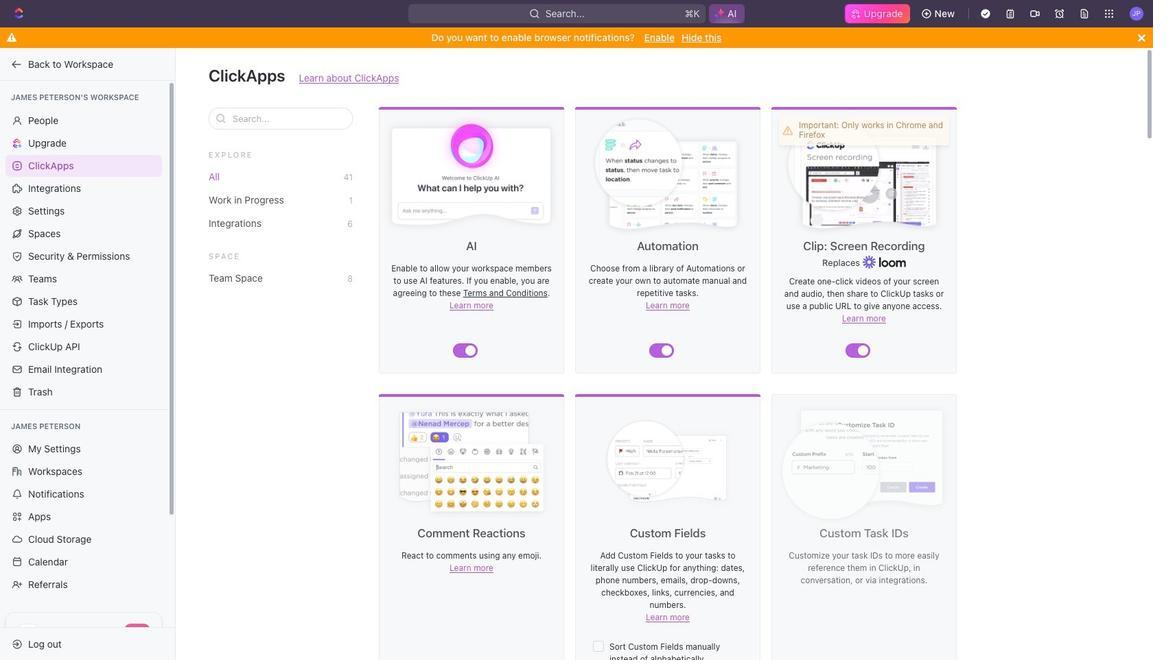 Task type: vqa. For each thing, say whether or not it's contained in the screenshot.
Search... TEXT FIELD
yes



Task type: locate. For each thing, give the bounding box(es) containing it.
Search... text field
[[233, 108, 345, 129]]



